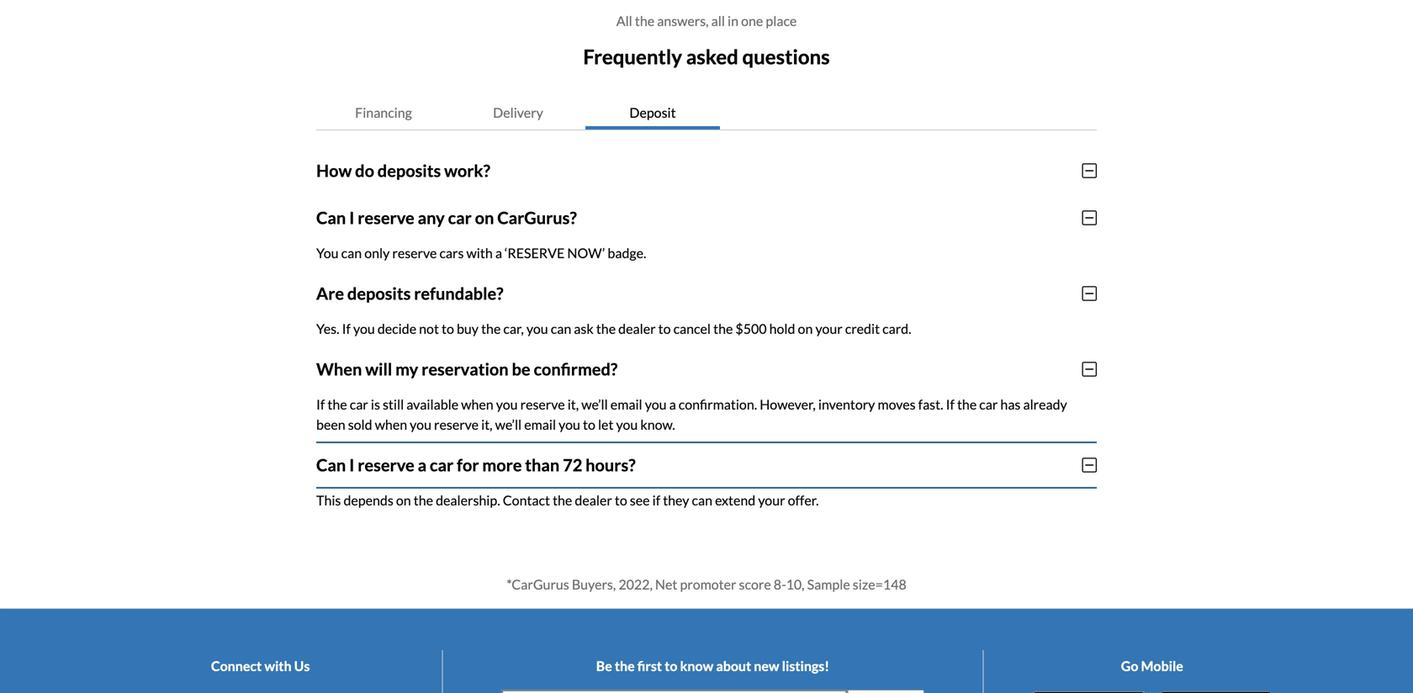 Task type: locate. For each thing, give the bounding box(es) containing it.
offer.
[[788, 492, 819, 508]]

can left ask
[[551, 320, 571, 337]]

sold
[[348, 416, 372, 433]]

more
[[482, 455, 522, 475]]

0 horizontal spatial on
[[396, 492, 411, 508]]

can right you
[[341, 245, 362, 261]]

refundable?
[[414, 283, 504, 304]]

the left $500
[[714, 320, 733, 337]]

badge.
[[608, 245, 647, 261]]

if right fast.
[[946, 396, 955, 413]]

extend
[[715, 492, 756, 508]]

get it on google play image
[[1159, 691, 1273, 693]]

cars
[[440, 245, 464, 261]]

will
[[365, 359, 392, 379]]

you right let
[[616, 416, 638, 433]]

be
[[512, 359, 531, 379]]

0 vertical spatial on
[[475, 208, 494, 228]]

first
[[638, 658, 662, 674]]

any
[[418, 208, 445, 228]]

deposits right do
[[378, 161, 441, 181]]

dealer down hours?
[[575, 492, 612, 508]]

0 horizontal spatial with
[[264, 658, 292, 674]]

we'll up more
[[495, 416, 522, 433]]

1 horizontal spatial with
[[467, 245, 493, 261]]

1 vertical spatial can
[[551, 320, 571, 337]]

promoter
[[680, 576, 737, 593]]

can inside 'dropdown button'
[[316, 455, 346, 475]]

i inside dropdown button
[[349, 208, 355, 228]]

2 i from the top
[[349, 455, 355, 475]]

can up you
[[316, 208, 346, 228]]

dealer right ask
[[619, 320, 656, 337]]

are
[[316, 283, 344, 304]]

with right cars
[[467, 245, 493, 261]]

reserve inside dropdown button
[[358, 208, 415, 228]]

3 minus square image from the top
[[1082, 457, 1097, 474]]

when down when will my reservation be confirmed?
[[461, 396, 494, 413]]

car inside dropdown button
[[448, 208, 472, 228]]

the left the "car,"
[[481, 320, 501, 337]]

can i reserve any car on cargurus?
[[316, 208, 577, 228]]

reservation
[[422, 359, 509, 379]]

1 horizontal spatial when
[[461, 396, 494, 413]]

decide
[[378, 320, 417, 337]]

minus square image inside are deposits refundable? dropdown button
[[1082, 285, 1097, 302]]

*cargurus
[[507, 576, 569, 593]]

1 vertical spatial we'll
[[495, 416, 522, 433]]

it, up can i reserve a car for more than 72 hours?
[[481, 416, 493, 433]]

can right they on the bottom of page
[[692, 492, 713, 508]]

1 can from the top
[[316, 208, 346, 228]]

ask
[[574, 320, 594, 337]]

car left is
[[350, 396, 368, 413]]

i
[[349, 208, 355, 228], [349, 455, 355, 475]]

us
[[294, 658, 310, 674]]

be
[[596, 658, 612, 674]]

the left dealership.
[[414, 492, 433, 508]]

0 horizontal spatial your
[[758, 492, 785, 508]]

minus square image inside 'how do deposits work?' dropdown button
[[1082, 162, 1097, 179]]

$500
[[736, 320, 767, 337]]

your left credit
[[816, 320, 843, 337]]

2 minus square image from the top
[[1082, 209, 1097, 226]]

0 vertical spatial it,
[[568, 396, 579, 413]]

0 horizontal spatial we'll
[[495, 416, 522, 433]]

you up know.
[[645, 396, 667, 413]]

on
[[475, 208, 494, 228], [798, 320, 813, 337], [396, 492, 411, 508]]

can up this
[[316, 455, 346, 475]]

0 vertical spatial minus square image
[[1082, 162, 1097, 179]]

email up let
[[611, 396, 643, 413]]

car left has
[[980, 396, 998, 413]]

to left let
[[583, 416, 596, 433]]

0 horizontal spatial can
[[341, 245, 362, 261]]

we'll
[[582, 396, 608, 413], [495, 416, 522, 433]]

if
[[342, 320, 351, 337], [316, 396, 325, 413], [946, 396, 955, 413]]

2 vertical spatial can
[[692, 492, 713, 508]]

buyers,
[[572, 576, 616, 593]]

you
[[316, 245, 339, 261]]

can inside dropdown button
[[316, 208, 346, 228]]

i up depends
[[349, 455, 355, 475]]

1 minus square image from the top
[[1082, 285, 1097, 302]]

0 vertical spatial dealer
[[619, 320, 656, 337]]

cargurus?
[[497, 208, 577, 228]]

0 vertical spatial can
[[316, 208, 346, 228]]

0 vertical spatial your
[[816, 320, 843, 337]]

financing tab
[[316, 96, 451, 129]]

fast.
[[919, 396, 944, 413]]

your left the offer.
[[758, 492, 785, 508]]

when down still
[[375, 416, 407, 433]]

minus square image for delivery
[[1082, 209, 1097, 226]]

1 vertical spatial i
[[349, 455, 355, 475]]

1 vertical spatial email
[[524, 416, 556, 433]]

minus square image for frequently asked questions
[[1082, 162, 1097, 179]]

1 vertical spatial minus square image
[[1082, 361, 1097, 378]]

on right the hold
[[798, 320, 813, 337]]

reserve up the only
[[358, 208, 415, 228]]

go
[[1121, 658, 1139, 674]]

this depends on the dealership. contact the dealer to see if they can extend your offer.
[[316, 492, 819, 508]]

it, down confirmed?
[[568, 396, 579, 413]]

minus square image
[[1082, 162, 1097, 179], [1082, 209, 1097, 226], [1082, 457, 1097, 474]]

deposits
[[378, 161, 441, 181], [347, 283, 411, 304]]

1 horizontal spatial it,
[[568, 396, 579, 413]]

i for can i reserve a car for more than 72 hours?
[[349, 455, 355, 475]]

2 vertical spatial a
[[418, 455, 427, 475]]

a left for
[[418, 455, 427, 475]]

1 minus square image from the top
[[1082, 162, 1097, 179]]

1 horizontal spatial if
[[342, 320, 351, 337]]

can for can i reserve a car for more than 72 hours?
[[316, 455, 346, 475]]

delivery tab
[[451, 96, 586, 129]]

reserve down available
[[434, 416, 479, 433]]

if up been
[[316, 396, 325, 413]]

connect
[[211, 658, 262, 674]]

2 vertical spatial minus square image
[[1082, 457, 1097, 474]]

2 minus square image from the top
[[1082, 361, 1097, 378]]

inventory
[[819, 396, 875, 413]]

if
[[653, 492, 661, 508]]

the right "be"
[[615, 658, 635, 674]]

you can only reserve cars with a 'reserve now' badge.
[[316, 245, 647, 261]]

1 horizontal spatial we'll
[[582, 396, 608, 413]]

with left us
[[264, 658, 292, 674]]

2 horizontal spatial on
[[798, 320, 813, 337]]

you
[[353, 320, 375, 337], [527, 320, 548, 337], [496, 396, 518, 413], [645, 396, 667, 413], [410, 416, 432, 433], [559, 416, 581, 433], [616, 416, 638, 433]]

we'll up let
[[582, 396, 608, 413]]

1 vertical spatial minus square image
[[1082, 209, 1097, 226]]

can
[[316, 208, 346, 228], [316, 455, 346, 475]]

minus square image for are deposits refundable?
[[1082, 285, 1097, 302]]

1 horizontal spatial a
[[495, 245, 502, 261]]

1 vertical spatial can
[[316, 455, 346, 475]]

a left 'reserve
[[495, 245, 502, 261]]

available
[[407, 396, 459, 413]]

deposits up decide
[[347, 283, 411, 304]]

when will my reservation be confirmed?
[[316, 359, 618, 379]]

reserve up depends
[[358, 455, 415, 475]]

on up the you can only reserve cars with a 'reserve now' badge.
[[475, 208, 494, 228]]

1 i from the top
[[349, 208, 355, 228]]

minus square image
[[1082, 285, 1097, 302], [1082, 361, 1097, 378]]

0 horizontal spatial email
[[524, 416, 556, 433]]

0 vertical spatial minus square image
[[1082, 285, 1097, 302]]

with
[[467, 245, 493, 261], [264, 658, 292, 674]]

a up know.
[[669, 396, 676, 413]]

1 vertical spatial dealer
[[575, 492, 612, 508]]

when
[[461, 396, 494, 413], [375, 416, 407, 433]]

email up than
[[524, 416, 556, 433]]

the
[[635, 13, 655, 29], [481, 320, 501, 337], [596, 320, 616, 337], [714, 320, 733, 337], [328, 396, 347, 413], [957, 396, 977, 413], [414, 492, 433, 508], [553, 492, 572, 508], [615, 658, 635, 674]]

to right first
[[665, 658, 678, 674]]

1 vertical spatial it,
[[481, 416, 493, 433]]

email
[[611, 396, 643, 413], [524, 416, 556, 433]]

moves
[[878, 396, 916, 413]]

minus square image inside can i reserve any car on cargurus? dropdown button
[[1082, 209, 1097, 226]]

you down available
[[410, 416, 432, 433]]

i for can i reserve any car on cargurus?
[[349, 208, 355, 228]]

0 vertical spatial a
[[495, 245, 502, 261]]

10,
[[786, 576, 805, 593]]

hours?
[[586, 455, 636, 475]]

delivery
[[493, 104, 543, 121]]

car left for
[[430, 455, 454, 475]]

2 horizontal spatial can
[[692, 492, 713, 508]]

0 horizontal spatial if
[[316, 396, 325, 413]]

it,
[[568, 396, 579, 413], [481, 416, 493, 433]]

been
[[316, 416, 345, 433]]

1 horizontal spatial on
[[475, 208, 494, 228]]

do
[[355, 161, 374, 181]]

2 can from the top
[[316, 455, 346, 475]]

if right yes.
[[342, 320, 351, 337]]

0 horizontal spatial a
[[418, 455, 427, 475]]

0 vertical spatial we'll
[[582, 396, 608, 413]]

a
[[495, 245, 502, 261], [669, 396, 676, 413], [418, 455, 427, 475]]

2 horizontal spatial a
[[669, 396, 676, 413]]

the up been
[[328, 396, 347, 413]]

1 horizontal spatial email
[[611, 396, 643, 413]]

2 vertical spatial on
[[396, 492, 411, 508]]

i inside 'dropdown button'
[[349, 455, 355, 475]]

0 vertical spatial i
[[349, 208, 355, 228]]

answers,
[[657, 13, 709, 29]]

on right depends
[[396, 492, 411, 508]]

tab list
[[316, 96, 1097, 130]]

i down 'how' on the top
[[349, 208, 355, 228]]

minus square image for when will my reservation be confirmed?
[[1082, 361, 1097, 378]]

let
[[598, 416, 614, 433]]

can i reserve any car on cargurus? button
[[316, 194, 1097, 241]]

questions
[[742, 45, 830, 69]]

deposit
[[630, 104, 676, 121]]

1 vertical spatial when
[[375, 416, 407, 433]]

new
[[754, 658, 780, 674]]

car right the any at the left of the page
[[448, 208, 472, 228]]

1 vertical spatial on
[[798, 320, 813, 337]]

the right contact at the left bottom of page
[[553, 492, 572, 508]]

1 vertical spatial a
[[669, 396, 676, 413]]

how do deposits work?
[[316, 161, 490, 181]]

minus square image inside when will my reservation be confirmed? dropdown button
[[1082, 361, 1097, 378]]

mobile
[[1141, 658, 1184, 674]]

yes. if you decide not to buy the car, you can ask the dealer to cancel the $500 hold on your credit card.
[[316, 320, 912, 337]]

are deposits refundable? button
[[316, 270, 1097, 317]]



Task type: vqa. For each thing, say whether or not it's contained in the screenshot.
long
no



Task type: describe. For each thing, give the bounding box(es) containing it.
work?
[[444, 161, 490, 181]]

2022,
[[619, 576, 653, 593]]

is
[[371, 396, 380, 413]]

has
[[1001, 396, 1021, 413]]

all
[[712, 13, 725, 29]]

on inside dropdown button
[[475, 208, 494, 228]]

one
[[741, 13, 763, 29]]

know
[[680, 658, 714, 674]]

net
[[655, 576, 678, 593]]

to inside if the car is still available when you reserve it, we'll email you a confirmation. however, inventory moves fast. if the car has already been sold when you reserve it, we'll email you to let you know.
[[583, 416, 596, 433]]

all the answers, all in one place
[[616, 13, 797, 29]]

a inside if the car is still available when you reserve it, we'll email you a confirmation. however, inventory moves fast. if the car has already been sold when you reserve it, we'll email you to let you know.
[[669, 396, 676, 413]]

the right fast.
[[957, 396, 977, 413]]

dealership.
[[436, 492, 500, 508]]

reserve inside 'dropdown button'
[[358, 455, 415, 475]]

car inside 'dropdown button'
[[430, 455, 454, 475]]

1 horizontal spatial your
[[816, 320, 843, 337]]

a inside 'dropdown button'
[[418, 455, 427, 475]]

frequently asked questions
[[583, 45, 830, 69]]

2 horizontal spatial if
[[946, 396, 955, 413]]

can for can i reserve any car on cargurus?
[[316, 208, 346, 228]]

1 vertical spatial your
[[758, 492, 785, 508]]

you left let
[[559, 416, 581, 433]]

can i reserve a car for more than 72 hours? button
[[316, 442, 1097, 489]]

72
[[563, 455, 583, 475]]

all
[[616, 13, 633, 29]]

how
[[316, 161, 352, 181]]

0 vertical spatial deposits
[[378, 161, 441, 181]]

connect with us
[[211, 658, 310, 674]]

see
[[630, 492, 650, 508]]

to left cancel in the top of the page
[[658, 320, 671, 337]]

how do deposits work? button
[[316, 147, 1097, 194]]

confirmed?
[[534, 359, 618, 379]]

size=148
[[853, 576, 907, 593]]

to right the not
[[442, 320, 454, 337]]

the right all
[[635, 13, 655, 29]]

0 vertical spatial can
[[341, 245, 362, 261]]

yes.
[[316, 320, 340, 337]]

1 horizontal spatial dealer
[[619, 320, 656, 337]]

place
[[766, 13, 797, 29]]

0 horizontal spatial when
[[375, 416, 407, 433]]

0 horizontal spatial it,
[[481, 416, 493, 433]]

sample
[[807, 576, 850, 593]]

*cargurus buyers, 2022, net promoter score 8-10, sample size=148
[[507, 576, 907, 593]]

frequently
[[583, 45, 682, 69]]

to left see
[[615, 492, 627, 508]]

card.
[[883, 320, 912, 337]]

download on the app store image
[[1032, 691, 1146, 693]]

you right the "car,"
[[527, 320, 548, 337]]

0 horizontal spatial dealer
[[575, 492, 612, 508]]

if the car is still available when you reserve it, we'll email you a confirmation. however, inventory moves fast. if the car has already been sold when you reserve it, we'll email you to let you know.
[[316, 396, 1068, 433]]

financing
[[355, 104, 412, 121]]

1 vertical spatial deposits
[[347, 283, 411, 304]]

are deposits refundable?
[[316, 283, 504, 304]]

hold
[[770, 320, 796, 337]]

1 vertical spatial with
[[264, 658, 292, 674]]

you down be
[[496, 396, 518, 413]]

score
[[739, 576, 771, 593]]

when
[[316, 359, 362, 379]]

reserve down be
[[521, 396, 565, 413]]

this
[[316, 492, 341, 508]]

cancel
[[674, 320, 711, 337]]

when will my reservation be confirmed? button
[[316, 346, 1097, 393]]

they
[[663, 492, 689, 508]]

in
[[728, 13, 739, 29]]

you left decide
[[353, 320, 375, 337]]

buy
[[457, 320, 479, 337]]

about
[[716, 658, 752, 674]]

deposit tab
[[586, 96, 720, 129]]

0 vertical spatial email
[[611, 396, 643, 413]]

than
[[525, 455, 560, 475]]

minus square image inside 'can i reserve a car for more than 72 hours?' 'dropdown button'
[[1082, 457, 1097, 474]]

asked
[[686, 45, 739, 69]]

0 vertical spatial when
[[461, 396, 494, 413]]

however,
[[760, 396, 816, 413]]

now'
[[567, 245, 605, 261]]

know.
[[641, 416, 675, 433]]

Email Address email field
[[502, 691, 847, 693]]

my
[[396, 359, 418, 379]]

only
[[365, 245, 390, 261]]

listings!
[[782, 658, 830, 674]]

1 horizontal spatial can
[[551, 320, 571, 337]]

reserve left cars
[[392, 245, 437, 261]]

can i reserve a car for more than 72 hours?
[[316, 455, 636, 475]]

the right ask
[[596, 320, 616, 337]]

credit
[[845, 320, 880, 337]]

go mobile
[[1121, 658, 1184, 674]]

not
[[419, 320, 439, 337]]

'reserve
[[505, 245, 565, 261]]

8-
[[774, 576, 786, 593]]

tab list containing financing
[[316, 96, 1097, 130]]

contact
[[503, 492, 550, 508]]

confirmation.
[[679, 396, 757, 413]]

depends
[[344, 492, 394, 508]]

0 vertical spatial with
[[467, 245, 493, 261]]

still
[[383, 396, 404, 413]]



